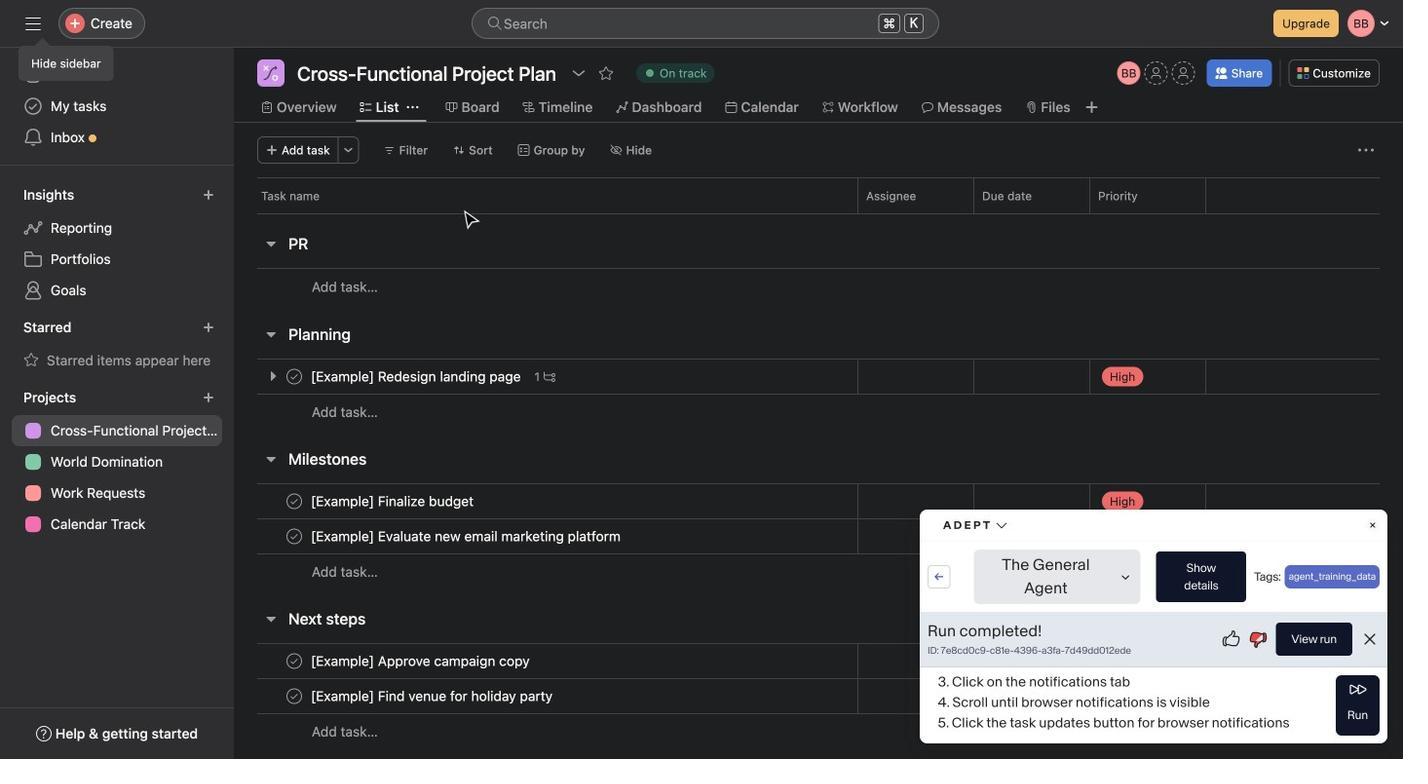 Task type: vqa. For each thing, say whether or not it's contained in the screenshot.
My tasks's My
no



Task type: locate. For each thing, give the bounding box(es) containing it.
Mark complete checkbox
[[283, 365, 306, 388], [283, 525, 306, 548], [283, 649, 306, 673], [283, 685, 306, 708]]

header next steps tree grid
[[234, 643, 1403, 749]]

Task name text field
[[307, 651, 536, 671], [307, 686, 559, 706]]

mark complete image
[[283, 365, 306, 388], [283, 525, 306, 548], [283, 649, 306, 673], [283, 685, 306, 708]]

1 task name text field from the top
[[307, 651, 536, 671]]

task name text field for [example] evaluate new email marketing platform cell
[[307, 527, 627, 546]]

3 collapse task list for this group image from the top
[[263, 611, 279, 627]]

3 mark complete image from the top
[[283, 649, 306, 673]]

mark complete checkbox inside [example] evaluate new email marketing platform cell
[[283, 525, 306, 548]]

Task name text field
[[307, 367, 527, 386], [307, 492, 480, 511], [307, 527, 627, 546]]

0 vertical spatial collapse task list for this group image
[[263, 236, 279, 251]]

global element
[[0, 48, 234, 165]]

mark complete image for [example] evaluate new email marketing platform cell
[[283, 525, 306, 548]]

manage project members image
[[1117, 61, 1141, 85]]

1 mark complete checkbox from the top
[[283, 365, 306, 388]]

0 vertical spatial task name text field
[[307, 367, 527, 386]]

1 task name text field from the top
[[307, 367, 527, 386]]

1 collapse task list for this group image from the top
[[263, 236, 279, 251]]

Search tasks, projects, and more text field
[[472, 8, 939, 39]]

task name text field inside [example] find venue for holiday party cell
[[307, 686, 559, 706]]

projects element
[[0, 380, 234, 544]]

1 vertical spatial task name text field
[[307, 686, 559, 706]]

1 vertical spatial task name text field
[[307, 492, 480, 511]]

2 vertical spatial collapse task list for this group image
[[263, 611, 279, 627]]

row
[[234, 177, 1403, 213], [257, 212, 1380, 214], [234, 268, 1403, 305], [234, 359, 1403, 395], [234, 394, 1403, 430], [234, 483, 1403, 519], [234, 518, 1403, 554], [234, 553, 1403, 590], [234, 643, 1403, 679], [234, 678, 1403, 714], [234, 713, 1403, 749]]

None text field
[[292, 59, 561, 87]]

tooltip
[[19, 41, 113, 80]]

task name text field inside the [example] approve campaign copy cell
[[307, 651, 536, 671]]

None field
[[472, 8, 939, 39]]

collapse task list for this group image for [example] finalize budget cell in the bottom of the page
[[263, 451, 279, 467]]

line_and_symbols image
[[263, 65, 279, 81]]

2 task name text field from the top
[[307, 492, 480, 511]]

4 mark complete checkbox from the top
[[283, 685, 306, 708]]

task name text field inside [example] evaluate new email marketing platform cell
[[307, 527, 627, 546]]

2 task name text field from the top
[[307, 686, 559, 706]]

collapse task list for this group image
[[263, 236, 279, 251], [263, 451, 279, 467], [263, 611, 279, 627]]

0 vertical spatial task name text field
[[307, 651, 536, 671]]

more actions image
[[343, 144, 354, 156]]

add items to starred image
[[203, 322, 214, 333]]

1 vertical spatial collapse task list for this group image
[[263, 451, 279, 467]]

mark complete checkbox inside the [example] approve campaign copy cell
[[283, 649, 306, 673]]

task name text field for mark complete image within [example] find venue for holiday party cell
[[307, 686, 559, 706]]

mark complete checkbox inside [example] find venue for holiday party cell
[[283, 685, 306, 708]]

mark complete image inside [example] evaluate new email marketing platform cell
[[283, 525, 306, 548]]

1 subtask image
[[544, 371, 556, 382]]

tab actions image
[[407, 101, 419, 113]]

2 collapse task list for this group image from the top
[[263, 451, 279, 467]]

4 mark complete image from the top
[[283, 685, 306, 708]]

radio item
[[1347, 76, 1403, 115]]

3 task name text field from the top
[[307, 527, 627, 546]]

2 vertical spatial task name text field
[[307, 527, 627, 546]]

mark complete image inside the [example] approve campaign copy cell
[[283, 649, 306, 673]]

task name text field inside [example] finalize budget cell
[[307, 492, 480, 511]]

3 mark complete checkbox from the top
[[283, 649, 306, 673]]

add tab image
[[1084, 99, 1100, 115]]

2 mark complete checkbox from the top
[[283, 525, 306, 548]]

2 mark complete image from the top
[[283, 525, 306, 548]]

mark complete image inside [example] find venue for holiday party cell
[[283, 685, 306, 708]]



Task type: describe. For each thing, give the bounding box(es) containing it.
task name text field for [example] finalize budget cell in the bottom of the page
[[307, 492, 480, 511]]

mark complete checkbox for task name text box inside the the [example] approve campaign copy cell
[[283, 649, 306, 673]]

[example] approve campaign copy cell
[[234, 643, 857, 679]]

insights element
[[0, 177, 234, 310]]

starred element
[[0, 310, 234, 380]]

task name text field for mark complete image within the the [example] approve campaign copy cell
[[307, 651, 536, 671]]

new insights image
[[203, 189, 214, 201]]

hide sidebar image
[[25, 16, 41, 31]]

add to starred image
[[598, 65, 614, 81]]

mark complete checkbox inside "[example] redesign landing page" cell
[[283, 365, 306, 388]]

show options image
[[571, 65, 587, 81]]

Mark complete checkbox
[[283, 490, 306, 513]]

mark complete image
[[283, 490, 306, 513]]

mark complete checkbox for task name text box in [example] find venue for holiday party cell
[[283, 685, 306, 708]]

mark complete checkbox for task name text field within [example] evaluate new email marketing platform cell
[[283, 525, 306, 548]]

header planning tree grid
[[234, 359, 1403, 430]]

collapse task list for this group image for the [example] approve campaign copy cell
[[263, 611, 279, 627]]

[example] redesign landing page cell
[[234, 359, 857, 395]]

header milestones tree grid
[[234, 483, 1403, 590]]

new project or portfolio image
[[203, 392, 214, 403]]

task name text field inside "[example] redesign landing page" cell
[[307, 367, 527, 386]]

collapse task list for this group image
[[263, 326, 279, 342]]

mark complete image for [example] find venue for holiday party cell
[[283, 685, 306, 708]]

[example] find venue for holiday party cell
[[234, 678, 857, 714]]

[example] evaluate new email marketing platform cell
[[234, 518, 857, 554]]

1 mark complete image from the top
[[283, 365, 306, 388]]

[example] finalize budget cell
[[234, 483, 857, 519]]

expand subtask list for the task [example] redesign landing page image
[[265, 368, 281, 384]]

mark complete image for the [example] approve campaign copy cell
[[283, 649, 306, 673]]



